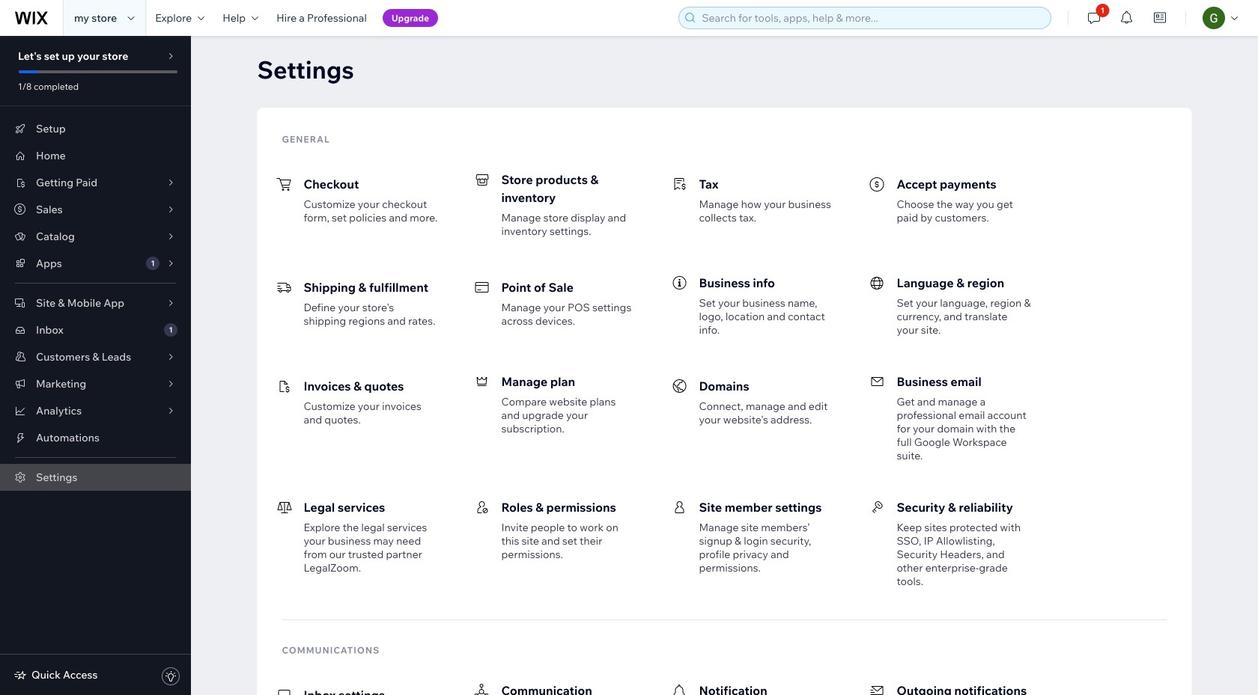 Task type: locate. For each thing, give the bounding box(es) containing it.
sidebar element
[[0, 36, 191, 696]]



Task type: describe. For each thing, give the bounding box(es) containing it.
Search for tools, apps, help & more... field
[[697, 7, 1047, 28]]

communications-section element
[[271, 660, 1179, 696]]

general-section element
[[271, 148, 1179, 602]]



Task type: vqa. For each thing, say whether or not it's contained in the screenshot.
Alert
no



